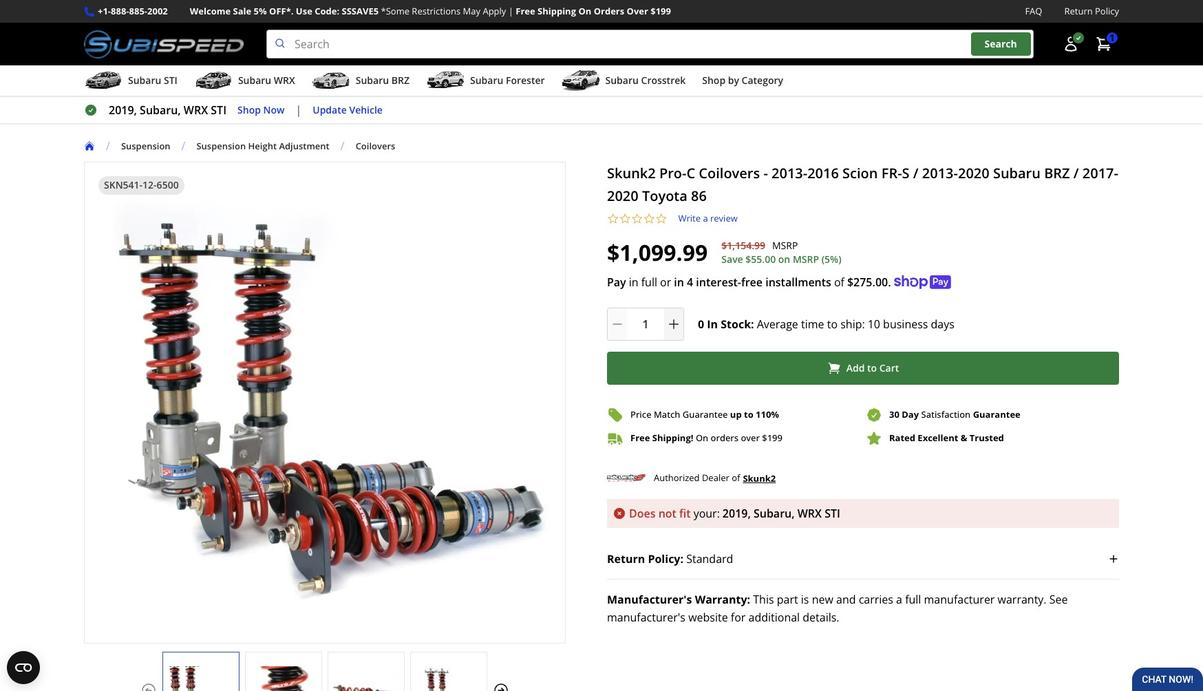 Task type: describe. For each thing, give the bounding box(es) containing it.
shop pay image
[[894, 275, 951, 289]]

vehicle
[[349, 103, 383, 116]]

skunk2 link
[[743, 471, 776, 486]]

interest-
[[696, 274, 741, 290]]

suspension for suspension
[[121, 139, 170, 152]]

4 skn541-12-6500 skunk2 pro-c coilovers - 2013+ ft86, image from the left
[[411, 666, 487, 691]]

empty star image
[[655, 213, 667, 225]]

trusted
[[970, 432, 1004, 444]]

0 horizontal spatial to
[[744, 408, 754, 421]]

for
[[731, 610, 746, 625]]

manufacturer's
[[607, 610, 686, 625]]

go to right image image
[[493, 682, 509, 691]]

add
[[847, 361, 865, 374]]

website
[[689, 610, 728, 625]]

policy
[[1095, 5, 1119, 17]]

write a review
[[678, 212, 738, 225]]

up
[[730, 408, 742, 421]]

suspension link up 12-
[[121, 139, 170, 152]]

2 empty star image from the left
[[619, 213, 631, 225]]

write
[[678, 212, 701, 225]]

policy:
[[648, 551, 684, 566]]

update vehicle button
[[313, 102, 383, 118]]

button image
[[1063, 36, 1080, 52]]

not
[[659, 506, 677, 521]]

price match guarantee up to 110%
[[631, 408, 779, 421]]

0 horizontal spatial subaru,
[[140, 103, 181, 118]]

3 skn541-12-6500 skunk2 pro-c coilovers - 2013+ ft86, image from the left
[[328, 666, 404, 691]]

is
[[801, 592, 809, 607]]

$1,154.99 msrp save $55.00 on msrp (5%)
[[722, 239, 842, 265]]

or
[[660, 274, 671, 290]]

5%
[[254, 5, 267, 17]]

dealer
[[702, 472, 730, 484]]

subaru for subaru sti
[[128, 74, 161, 87]]

increment image
[[667, 317, 681, 331]]

1 horizontal spatial free
[[631, 432, 650, 444]]

this part is new and carries a full manufacturer warranty. see manufacturer's website for additional details.
[[607, 592, 1068, 625]]

does not fit your: 2019, subaru, wrx sti
[[629, 506, 841, 521]]

1 skn541-12-6500 skunk2 pro-c coilovers - 2013+ ft86, image from the left
[[163, 666, 239, 691]]

return policy
[[1065, 5, 1119, 17]]

0
[[698, 316, 704, 332]]

subaru for subaru crosstrek
[[606, 74, 639, 87]]

110%
[[756, 408, 779, 421]]

brz inside dropdown button
[[392, 74, 410, 87]]

30 day satisfaction guarantee
[[889, 408, 1021, 421]]

of inside authorized dealer of skunk2
[[732, 472, 740, 484]]

height
[[248, 139, 277, 152]]

subaru for subaru forester
[[470, 74, 503, 87]]

$1,099.99
[[607, 237, 708, 267]]

rated excellent & trusted
[[889, 432, 1004, 444]]

30
[[889, 408, 900, 421]]

manufacturer
[[924, 592, 995, 607]]

coilovers inside skunk2 pro-c coilovers - 2013-2016 scion fr-s / 2013-2020 subaru brz / 2017- 2020 toyota 86
[[699, 164, 760, 183]]

/ for suspension
[[106, 138, 110, 154]]

6500
[[157, 178, 179, 191]]

1 2013- from the left
[[772, 164, 808, 183]]

888-
[[111, 5, 129, 17]]

manufacturer's
[[607, 592, 692, 607]]

0 vertical spatial free
[[516, 5, 535, 17]]

return policy link
[[1065, 4, 1119, 19]]

review
[[710, 212, 738, 225]]

pro-
[[660, 164, 687, 183]]

10
[[868, 316, 881, 332]]

2 in from the left
[[674, 274, 684, 290]]

wrx inside dropdown button
[[274, 74, 295, 87]]

off*.
[[269, 5, 294, 17]]

$275.00
[[847, 274, 888, 290]]

carries
[[859, 592, 894, 607]]

(5%)
[[822, 252, 842, 265]]

sssave5
[[342, 5, 379, 17]]

1 horizontal spatial subaru,
[[754, 506, 795, 521]]

0 horizontal spatial |
[[296, 103, 302, 118]]

apply
[[483, 5, 506, 17]]

subaru crosstrek
[[606, 74, 686, 87]]

your:
[[694, 506, 720, 521]]

suspension height adjustment
[[197, 139, 330, 152]]

fr-
[[882, 164, 902, 183]]

1 vertical spatial wrx
[[184, 103, 208, 118]]

may
[[463, 5, 481, 17]]

1 horizontal spatial of
[[834, 274, 845, 290]]

orders
[[711, 432, 739, 444]]

+1-
[[98, 5, 111, 17]]

0 vertical spatial full
[[641, 274, 657, 290]]

adjustment
[[279, 139, 330, 152]]

subaru crosstrek button
[[561, 68, 686, 96]]

1 in from the left
[[629, 274, 639, 290]]

time
[[801, 316, 824, 332]]

crosstrek
[[641, 74, 686, 87]]

0 horizontal spatial on
[[579, 5, 592, 17]]

a subaru brz thumbnail image image
[[312, 70, 350, 91]]

business
[[883, 316, 928, 332]]

home image
[[84, 141, 95, 152]]

$55.00
[[746, 252, 776, 265]]

subaru sti button
[[84, 68, 178, 96]]

and
[[836, 592, 856, 607]]

4 empty star image from the left
[[643, 213, 655, 225]]

skunk2 inside authorized dealer of skunk2
[[743, 472, 776, 484]]

subaru for subaru brz
[[356, 74, 389, 87]]

faq link
[[1025, 4, 1043, 19]]

86
[[691, 187, 707, 205]]

0 horizontal spatial 2019,
[[109, 103, 137, 118]]

a subaru crosstrek thumbnail image image
[[561, 70, 600, 91]]

welcome sale 5% off*. use code: sssave5 *some restrictions may apply | free shipping on orders over $199
[[190, 5, 671, 17]]

days
[[931, 316, 955, 332]]

shop for shop now
[[238, 103, 261, 116]]

sti inside dropdown button
[[164, 74, 178, 87]]

see
[[1050, 592, 1068, 607]]

over
[[627, 5, 648, 17]]

subaru forester button
[[426, 68, 545, 96]]

0 vertical spatial 2020
[[958, 164, 990, 183]]

shop by category button
[[702, 68, 783, 96]]

return for return policy
[[1065, 5, 1093, 17]]

installments
[[766, 274, 832, 290]]

return for return policy: standard
[[607, 551, 645, 566]]

skn541-12-6500
[[104, 178, 179, 191]]

-
[[764, 164, 768, 183]]

manufacturer's warranty:
[[607, 592, 751, 607]]

open widget image
[[7, 651, 40, 684]]

welcome
[[190, 5, 231, 17]]

2 2013- from the left
[[922, 164, 958, 183]]

authorized
[[654, 472, 700, 484]]

1 horizontal spatial to
[[827, 316, 838, 332]]

1 vertical spatial 2020
[[607, 187, 639, 205]]

2 guarantee from the left
[[973, 408, 1021, 421]]

write a review link
[[678, 212, 738, 225]]

2 skn541-12-6500 skunk2 pro-c coilovers - 2013+ ft86, image from the left
[[246, 666, 322, 691]]

1 vertical spatial $199
[[762, 432, 783, 444]]



Task type: locate. For each thing, give the bounding box(es) containing it.
subaru inside dropdown button
[[128, 74, 161, 87]]

shop for shop by category
[[702, 74, 726, 87]]

1 horizontal spatial brz
[[1044, 164, 1070, 183]]

1 horizontal spatial on
[[696, 432, 709, 444]]

1 horizontal spatial $199
[[762, 432, 783, 444]]

return policy: standard
[[607, 551, 733, 566]]

/ right s
[[913, 164, 919, 183]]

1 horizontal spatial 2019,
[[723, 506, 751, 521]]

subaru inside skunk2 pro-c coilovers - 2013-2016 scion fr-s / 2013-2020 subaru brz / 2017- 2020 toyota 86
[[993, 164, 1041, 183]]

/ down the update vehicle button
[[341, 138, 345, 154]]

faq
[[1025, 5, 1043, 17]]

skunk2
[[607, 164, 656, 183], [743, 472, 776, 484]]

0 in stock: average time to ship: 10 business days
[[698, 316, 955, 332]]

day
[[902, 408, 919, 421]]

shop
[[702, 74, 726, 87], [238, 103, 261, 116]]

0 vertical spatial subaru,
[[140, 103, 181, 118]]

0 horizontal spatial skunk2
[[607, 164, 656, 183]]

skunk2 up toyota on the top right of the page
[[607, 164, 656, 183]]

full left or
[[641, 274, 657, 290]]

update
[[313, 103, 347, 116]]

2020
[[958, 164, 990, 183], [607, 187, 639, 205]]

this
[[753, 592, 774, 607]]

scion
[[843, 164, 878, 183]]

in right pay
[[629, 274, 639, 290]]

now
[[263, 103, 285, 116]]

save
[[722, 252, 743, 265]]

1 horizontal spatial |
[[509, 5, 514, 17]]

1 vertical spatial sti
[[211, 103, 227, 118]]

shop left now
[[238, 103, 261, 116]]

0 horizontal spatial of
[[732, 472, 740, 484]]

/ for coilovers
[[341, 138, 345, 154]]

suspension for suspension height adjustment
[[197, 139, 246, 152]]

1 guarantee from the left
[[683, 408, 728, 421]]

skn541-
[[104, 178, 143, 191]]

0 horizontal spatial free
[[516, 5, 535, 17]]

0 horizontal spatial full
[[641, 274, 657, 290]]

1 horizontal spatial coilovers
[[699, 164, 760, 183]]

use
[[296, 5, 312, 17]]

| right apply
[[509, 5, 514, 17]]

/ for suspension height adjustment
[[181, 138, 186, 154]]

2 vertical spatial to
[[744, 408, 754, 421]]

0 vertical spatial of
[[834, 274, 845, 290]]

a right carries
[[896, 592, 903, 607]]

new
[[812, 592, 834, 607]]

free right apply
[[516, 5, 535, 17]]

subaru for subaru wrx
[[238, 74, 271, 87]]

subaru,
[[140, 103, 181, 118], [754, 506, 795, 521]]

1 vertical spatial shop
[[238, 103, 261, 116]]

|
[[509, 5, 514, 17], [296, 103, 302, 118]]

1
[[1110, 31, 1115, 44]]

2013- right -
[[772, 164, 808, 183]]

subaru forester
[[470, 74, 545, 87]]

of down (5%) on the top
[[834, 274, 845, 290]]

a right write
[[703, 212, 708, 225]]

2013-
[[772, 164, 808, 183], [922, 164, 958, 183]]

shop by category
[[702, 74, 783, 87]]

subaru
[[128, 74, 161, 87], [238, 74, 271, 87], [356, 74, 389, 87], [470, 74, 503, 87], [606, 74, 639, 87], [993, 164, 1041, 183]]

2019, down subaru sti dropdown button
[[109, 103, 137, 118]]

return left policy
[[1065, 5, 1093, 17]]

to
[[827, 316, 838, 332], [867, 361, 877, 374], [744, 408, 754, 421]]

2 horizontal spatial wrx
[[798, 506, 822, 521]]

subispeed logo image
[[84, 30, 244, 59]]

0 horizontal spatial in
[[629, 274, 639, 290]]

0 vertical spatial sti
[[164, 74, 178, 87]]

guarantee up trusted
[[973, 408, 1021, 421]]

shop inside dropdown button
[[702, 74, 726, 87]]

sti
[[164, 74, 178, 87], [211, 103, 227, 118], [825, 506, 841, 521]]

subaru sti
[[128, 74, 178, 87]]

0 horizontal spatial suspension
[[121, 139, 170, 152]]

1 horizontal spatial 2020
[[958, 164, 990, 183]]

of right dealer
[[732, 472, 740, 484]]

0 horizontal spatial 2020
[[607, 187, 639, 205]]

0 horizontal spatial wrx
[[184, 103, 208, 118]]

suspension height adjustment link
[[197, 139, 341, 152], [197, 139, 330, 152]]

wrx
[[274, 74, 295, 87], [184, 103, 208, 118], [798, 506, 822, 521]]

0 vertical spatial brz
[[392, 74, 410, 87]]

shop now link
[[238, 102, 285, 118]]

subaru, down skunk2 link
[[754, 506, 795, 521]]

a inside write a review link
[[703, 212, 708, 225]]

full inside this part is new and carries a full manufacturer warranty. see manufacturer's website for additional details.
[[905, 592, 921, 607]]

fit
[[680, 506, 691, 521]]

1 horizontal spatial a
[[896, 592, 903, 607]]

2 horizontal spatial sti
[[825, 506, 841, 521]]

in
[[629, 274, 639, 290], [674, 274, 684, 290]]

+1-888-885-2002 link
[[98, 4, 168, 19]]

None number field
[[607, 307, 684, 341]]

2019,
[[109, 103, 137, 118], [723, 506, 751, 521]]

decrement image
[[611, 317, 624, 331]]

a inside this part is new and carries a full manufacturer warranty. see manufacturer's website for additional details.
[[896, 592, 903, 607]]

in
[[707, 316, 718, 332]]

msrp
[[772, 239, 798, 252], [793, 252, 819, 265]]

subaru inside dropdown button
[[238, 74, 271, 87]]

additional
[[749, 610, 800, 625]]

a subaru forester thumbnail image image
[[426, 70, 465, 91]]

+1-888-885-2002
[[98, 5, 168, 17]]

1 suspension from the left
[[121, 139, 170, 152]]

1 horizontal spatial sti
[[211, 103, 227, 118]]

/
[[106, 138, 110, 154], [181, 138, 186, 154], [341, 138, 345, 154], [913, 164, 919, 183], [1074, 164, 1079, 183]]

2 suspension from the left
[[197, 139, 246, 152]]

to right "time"
[[827, 316, 838, 332]]

in left 4
[[674, 274, 684, 290]]

1 vertical spatial a
[[896, 592, 903, 607]]

msrp up on
[[772, 239, 798, 252]]

1 vertical spatial full
[[905, 592, 921, 607]]

0 vertical spatial shop
[[702, 74, 726, 87]]

1 vertical spatial 2019,
[[723, 506, 751, 521]]

to right the up
[[744, 408, 754, 421]]

0 vertical spatial return
[[1065, 5, 1093, 17]]

0 vertical spatial coilovers
[[356, 139, 395, 152]]

0 horizontal spatial coilovers
[[356, 139, 395, 152]]

0 horizontal spatial shop
[[238, 103, 261, 116]]

1 horizontal spatial suspension
[[197, 139, 246, 152]]

shop left by
[[702, 74, 726, 87]]

forester
[[506, 74, 545, 87]]

skunk2 image
[[607, 469, 646, 488]]

sale
[[233, 5, 251, 17]]

0 vertical spatial to
[[827, 316, 838, 332]]

of
[[834, 274, 845, 290], [732, 472, 740, 484]]

subaru brz button
[[312, 68, 410, 96]]

add to cart
[[847, 361, 899, 374]]

0 horizontal spatial 2013-
[[772, 164, 808, 183]]

coilovers down vehicle
[[356, 139, 395, 152]]

1 horizontal spatial in
[[674, 274, 684, 290]]

a
[[703, 212, 708, 225], [896, 592, 903, 607]]

1 vertical spatial on
[[696, 432, 709, 444]]

suspension up 12-
[[121, 139, 170, 152]]

1 vertical spatial subaru,
[[754, 506, 795, 521]]

1 horizontal spatial wrx
[[274, 74, 295, 87]]

/ left 2017- on the right of page
[[1074, 164, 1079, 183]]

details.
[[803, 610, 840, 625]]

2020 left toyota on the top right of the page
[[607, 187, 639, 205]]

pay
[[607, 274, 626, 290]]

brz left a subaru forester thumbnail image on the left
[[392, 74, 410, 87]]

search button
[[971, 33, 1031, 56]]

return inside return policy link
[[1065, 5, 1093, 17]]

authorized dealer of skunk2
[[654, 472, 776, 484]]

pay in full or in 4 interest-free installments of $275.00 .
[[607, 274, 891, 290]]

0 vertical spatial on
[[579, 5, 592, 17]]

0 vertical spatial a
[[703, 212, 708, 225]]

subaru brz
[[356, 74, 410, 87]]

free
[[516, 5, 535, 17], [631, 432, 650, 444]]

toyota
[[642, 187, 688, 205]]

1 horizontal spatial return
[[1065, 5, 1093, 17]]

1 button
[[1089, 30, 1119, 58]]

/ right home image at the left top
[[106, 138, 110, 154]]

skn541-12-6500 skunk2 pro-c coilovers - 2013+ ft86, image
[[163, 666, 239, 691], [246, 666, 322, 691], [328, 666, 404, 691], [411, 666, 487, 691]]

free down price
[[631, 432, 650, 444]]

free shipping! on orders over $199
[[631, 432, 783, 444]]

0 horizontal spatial return
[[607, 551, 645, 566]]

a subaru wrx thumbnail image image
[[194, 70, 233, 91]]

search input field
[[266, 30, 1034, 59]]

| right now
[[296, 103, 302, 118]]

match
[[654, 408, 681, 421]]

guarantee up free shipping! on orders over $199
[[683, 408, 728, 421]]

2 vertical spatial sti
[[825, 506, 841, 521]]

subaru wrx button
[[194, 68, 295, 96]]

0 vertical spatial |
[[509, 5, 514, 17]]

2 horizontal spatial to
[[867, 361, 877, 374]]

2019, right your:
[[723, 506, 751, 521]]

a subaru sti thumbnail image image
[[84, 70, 123, 91]]

2 vertical spatial wrx
[[798, 506, 822, 521]]

0 vertical spatial skunk2
[[607, 164, 656, 183]]

to right add
[[867, 361, 877, 374]]

1 horizontal spatial full
[[905, 592, 921, 607]]

1 horizontal spatial 2013-
[[922, 164, 958, 183]]

1 vertical spatial free
[[631, 432, 650, 444]]

1 empty star image from the left
[[607, 213, 619, 225]]

shipping
[[538, 5, 576, 17]]

3 empty star image from the left
[[631, 213, 643, 225]]

1 vertical spatial to
[[867, 361, 877, 374]]

2017-
[[1083, 164, 1119, 183]]

1 vertical spatial of
[[732, 472, 740, 484]]

2013- right s
[[922, 164, 958, 183]]

msrp right on
[[793, 252, 819, 265]]

return left policy:
[[607, 551, 645, 566]]

1 horizontal spatial shop
[[702, 74, 726, 87]]

/ down 2019, subaru, wrx sti
[[181, 138, 186, 154]]

over
[[741, 432, 760, 444]]

0 vertical spatial wrx
[[274, 74, 295, 87]]

subaru, down subaru sti
[[140, 103, 181, 118]]

2020 right s
[[958, 164, 990, 183]]

brz left 2017- on the right of page
[[1044, 164, 1070, 183]]

subaru wrx
[[238, 74, 295, 87]]

1 horizontal spatial guarantee
[[973, 408, 1021, 421]]

0 horizontal spatial sti
[[164, 74, 178, 87]]

full
[[641, 274, 657, 290], [905, 592, 921, 607]]

suspension left height
[[197, 139, 246, 152]]

0 vertical spatial 2019,
[[109, 103, 137, 118]]

0 horizontal spatial brz
[[392, 74, 410, 87]]

1 vertical spatial |
[[296, 103, 302, 118]]

brz inside skunk2 pro-c coilovers - 2013-2016 scion fr-s / 2013-2020 subaru brz / 2017- 2020 toyota 86
[[1044, 164, 1070, 183]]

1 vertical spatial return
[[607, 551, 645, 566]]

full right carries
[[905, 592, 921, 607]]

rated
[[889, 432, 916, 444]]

1 vertical spatial skunk2
[[743, 472, 776, 484]]

free
[[741, 274, 763, 290]]

4
[[687, 274, 693, 290]]

guarantee
[[683, 408, 728, 421], [973, 408, 1021, 421]]

1 vertical spatial brz
[[1044, 164, 1070, 183]]

warranty.
[[998, 592, 1047, 607]]

1 vertical spatial coilovers
[[699, 164, 760, 183]]

suspension link
[[121, 139, 181, 152], [121, 139, 170, 152]]

0 horizontal spatial $199
[[651, 5, 671, 17]]

coilovers left -
[[699, 164, 760, 183]]

on
[[779, 252, 791, 265]]

s
[[902, 164, 910, 183]]

$1,154.99
[[722, 239, 766, 252]]

by
[[728, 74, 739, 87]]

to inside button
[[867, 361, 877, 374]]

1 horizontal spatial skunk2
[[743, 472, 776, 484]]

empty star image
[[607, 213, 619, 225], [619, 213, 631, 225], [631, 213, 643, 225], [643, 213, 655, 225]]

0 horizontal spatial a
[[703, 212, 708, 225]]

skunk2 inside skunk2 pro-c coilovers - 2013-2016 scion fr-s / 2013-2020 subaru brz / 2017- 2020 toyota 86
[[607, 164, 656, 183]]

skunk2 down over
[[743, 472, 776, 484]]

c
[[687, 164, 695, 183]]

skunk2 pro-c coilovers - 2013-2016 scion fr-s / 2013-2020 subaru brz / 2017- 2020 toyota 86
[[607, 164, 1119, 205]]

0 vertical spatial $199
[[651, 5, 671, 17]]

suspension link down 2019, subaru, wrx sti
[[121, 139, 181, 152]]

$199
[[651, 5, 671, 17], [762, 432, 783, 444]]

0 horizontal spatial guarantee
[[683, 408, 728, 421]]



Task type: vqa. For each thing, say whether or not it's contained in the screenshot.
|
yes



